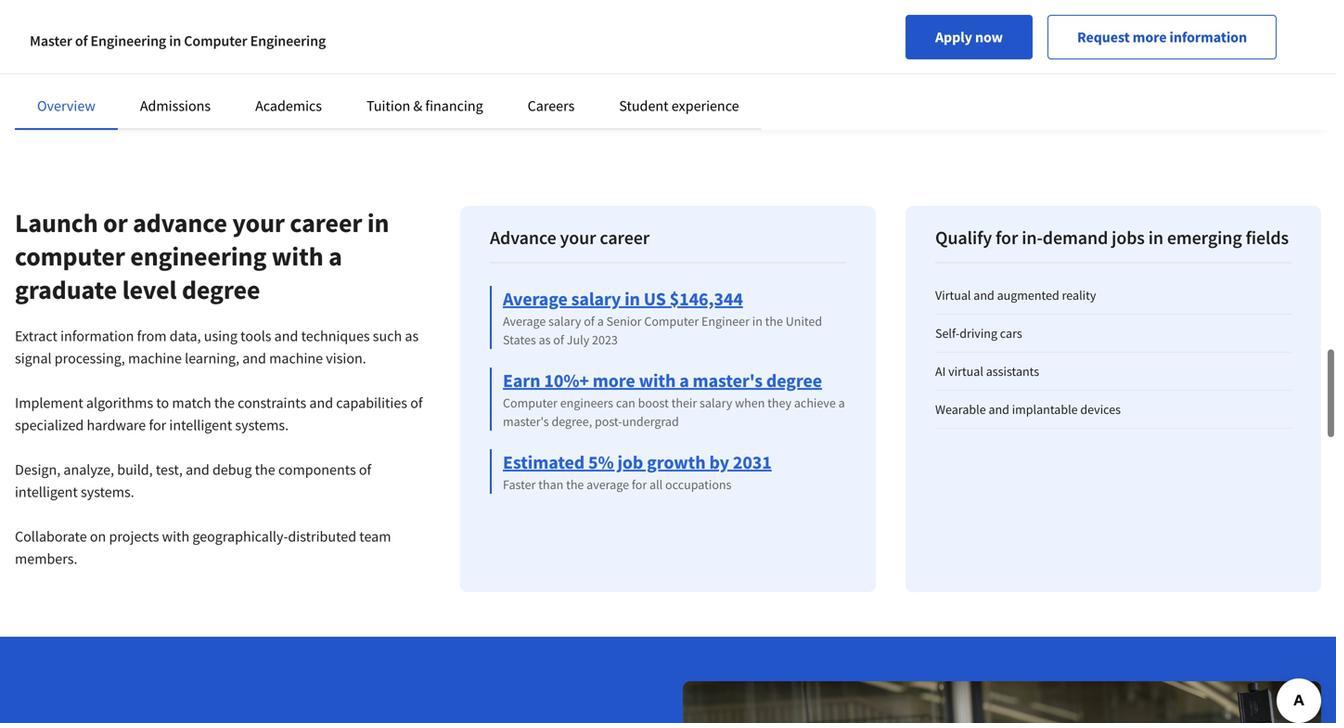 Task type: describe. For each thing, give the bounding box(es) containing it.
program
[[1197, 5, 1250, 23]]

of left the july
[[554, 331, 564, 348]]

interested in exploring payment and financing opportunities? find out more information on how to make this program fit your budget.
[[907, 0, 1277, 43]]

engineering
[[130, 240, 267, 272]]

average salary in us $146,344 link
[[503, 287, 743, 310]]

graduate
[[15, 273, 117, 306]]

average salary in us $146,344 average salary of a senior computer engineer in the united states as of july 2023
[[503, 287, 823, 348]]

overview
[[37, 97, 95, 115]]

and inside interested in exploring payment and financing opportunities? find out more information on how to make this program fit your budget.
[[1104, 0, 1127, 4]]

collaborate on projects with geographically-distributed team members.
[[15, 527, 391, 568]]

qualify
[[936, 226, 993, 249]]

a right achieve
[[839, 394, 845, 411]]

united
[[786, 313, 823, 329]]

and right tools
[[274, 327, 298, 345]]

your inside launch or advance your career in computer engineering with a graduate level degree
[[232, 206, 285, 239]]

salary inside the 'earn 10%+ more with a master's degree computer engineers can boost their salary when they achieve a master's degree, post-undergrad'
[[700, 394, 733, 411]]

student
[[619, 97, 669, 115]]

request more information button
[[1048, 15, 1277, 59]]

design, analyze, build, test, and debug the components of intelligent systems.
[[15, 460, 372, 501]]

1 horizontal spatial financing
[[426, 97, 483, 115]]

financing for learn more  about tuition & financing
[[170, 99, 223, 116]]

members.
[[15, 550, 77, 568]]

$146,344
[[670, 287, 743, 310]]

student experience link
[[619, 97, 740, 115]]

career inside launch or advance your career in computer engineering with a graduate level degree
[[290, 206, 362, 239]]

more inside button
[[1133, 28, 1167, 46]]

more inside the 'earn 10%+ more with a master's degree computer engineers can boost their salary when they achieve a master's degree, post-undergrad'
[[593, 369, 636, 392]]

computer inside average salary in us $146,344 average salary of a senior computer engineer in the united states as of july 2023
[[645, 313, 699, 329]]

demand
[[1043, 226, 1109, 249]]

estimated 5% job growth by 2031 link
[[503, 451, 772, 474]]

opportunities?
[[1189, 0, 1277, 4]]

virtual
[[949, 363, 984, 380]]

exploring
[[987, 0, 1044, 4]]

wearable and implantable devices
[[936, 401, 1121, 418]]

tuition & financing link
[[367, 97, 483, 115]]

techniques
[[301, 327, 370, 345]]

careers link
[[528, 97, 575, 115]]

10%+
[[544, 369, 589, 392]]

data,
[[170, 327, 201, 345]]

growth
[[647, 451, 706, 474]]

extract
[[15, 327, 57, 345]]

degree inside the 'earn 10%+ more with a master's degree computer engineers can boost their salary when they achieve a master's degree, post-undergrad'
[[767, 369, 823, 392]]

a up their
[[680, 369, 689, 392]]

ai virtual assistants
[[936, 363, 1040, 380]]

for inside implement algorithms to match the constraints and capabilities of specialized hardware for intelligent systems.
[[149, 416, 166, 434]]

in-
[[1022, 226, 1043, 249]]

as inside extract information from data, using tools and techniques such as signal processing, machine learning, and machine vision.
[[405, 327, 419, 345]]

advance
[[133, 206, 227, 239]]

build,
[[117, 460, 153, 479]]

extract information from data, using tools and techniques such as signal processing, machine learning, and machine vision.
[[15, 327, 419, 368]]

to inside implement algorithms to match the constraints and capabilities of specialized hardware for intelligent systems.
[[156, 394, 169, 412]]

1 vertical spatial master's
[[503, 413, 549, 430]]

master of engineering in computer engineering
[[30, 32, 326, 50]]

wearable
[[936, 401, 987, 418]]

2 engineering from the left
[[250, 32, 326, 50]]

your inside interested in exploring payment and financing opportunities? find out more information on how to make this program fit your budget.
[[907, 25, 934, 43]]

learn more  about tuition & financing
[[15, 99, 223, 116]]

constraints
[[238, 394, 307, 412]]

occupations
[[666, 476, 732, 493]]

for inside estimated 5% job growth by 2031 faster than the average for all occupations
[[632, 476, 647, 493]]

out
[[936, 5, 956, 23]]

tuition & financing
[[367, 97, 483, 115]]

augmented
[[998, 287, 1060, 303]]

algorithms
[[86, 394, 153, 412]]

a inside launch or advance your career in computer engineering with a graduate level degree
[[329, 240, 342, 272]]

ai
[[936, 363, 946, 380]]

computer inside the 'earn 10%+ more with a master's degree computer engineers can boost their salary when they achieve a master's degree, post-undergrad'
[[503, 394, 558, 411]]

states
[[503, 331, 536, 348]]

admissions
[[140, 97, 211, 115]]

information inside button
[[1170, 28, 1248, 46]]

apply now button
[[906, 15, 1033, 59]]

from
[[137, 327, 167, 345]]

faster
[[503, 476, 536, 493]]

earn 10%+ more with a master's degree computer engineers can boost their salary when they achieve a master's degree, post-undergrad
[[503, 369, 845, 430]]

academics
[[255, 97, 322, 115]]

master
[[30, 32, 72, 50]]

more inside interested in exploring payment and financing opportunities? find out more information on how to make this program fit your budget.
[[960, 5, 992, 23]]

advance your career
[[490, 226, 650, 249]]

tools
[[241, 327, 272, 345]]

their
[[672, 394, 697, 411]]

vision.
[[326, 349, 366, 368]]

self-driving cars
[[936, 325, 1023, 342]]

senior
[[607, 313, 642, 329]]

intelligent inside design, analyze, build, test, and debug the components of intelligent systems.
[[15, 483, 78, 501]]

request more information
[[1078, 28, 1248, 46]]

systems. inside implement algorithms to match the constraints and capabilities of specialized hardware for intelligent systems.
[[235, 416, 289, 434]]

information inside interested in exploring payment and financing opportunities? find out more information on how to make this program fit your budget.
[[996, 5, 1068, 23]]

virtual and augmented reality
[[936, 287, 1097, 303]]

the inside average salary in us $146,344 average salary of a senior computer engineer in the united states as of july 2023
[[766, 313, 784, 329]]

and inside design, analyze, build, test, and debug the components of intelligent systems.
[[186, 460, 210, 479]]

implantable
[[1013, 401, 1078, 418]]

1 horizontal spatial your
[[560, 226, 596, 249]]

job
[[618, 451, 644, 474]]

admissions link
[[140, 97, 211, 115]]

with for distributed
[[162, 527, 190, 546]]

0 horizontal spatial computer
[[184, 32, 247, 50]]

than
[[539, 476, 564, 493]]

student experience
[[619, 97, 740, 115]]

with inside launch or advance your career in computer engineering with a graduate level degree
[[272, 240, 324, 272]]

when
[[735, 394, 765, 411]]

emerging
[[1168, 226, 1243, 249]]

0 vertical spatial salary
[[572, 287, 621, 310]]

launch or advance your career in computer engineering with a graduate level degree
[[15, 206, 389, 306]]

careers
[[528, 97, 575, 115]]

signal
[[15, 349, 52, 368]]

geographically-
[[193, 527, 288, 546]]

systems. inside design, analyze, build, test, and debug the components of intelligent systems.
[[81, 483, 134, 501]]

projects
[[109, 527, 159, 546]]

and inside implement algorithms to match the constraints and capabilities of specialized hardware for intelligent systems.
[[310, 394, 333, 412]]

in inside launch or advance your career in computer engineering with a graduate level degree
[[368, 206, 389, 239]]

the inside implement algorithms to match the constraints and capabilities of specialized hardware for intelligent systems.
[[214, 394, 235, 412]]

reality
[[1063, 287, 1097, 303]]

information inside extract information from data, using tools and techniques such as signal processing, machine learning, and machine vision.
[[60, 327, 134, 345]]

interested
[[907, 0, 969, 4]]

average
[[587, 476, 629, 493]]

1 list item from the left
[[17, 0, 447, 73]]

this
[[1172, 5, 1194, 23]]



Task type: vqa. For each thing, say whether or not it's contained in the screenshot.
"AI"
yes



Task type: locate. For each thing, give the bounding box(es) containing it.
and right wearable
[[989, 401, 1010, 418]]

debug
[[213, 460, 252, 479]]

interested in exploring payment and financing opportunities? find out more information on how to make this program fit your budget. list item
[[877, 0, 1307, 73]]

0 horizontal spatial systems.
[[81, 483, 134, 501]]

0 horizontal spatial master's
[[503, 413, 549, 430]]

master's
[[693, 369, 763, 392], [503, 413, 549, 430]]

0 horizontal spatial machine
[[128, 349, 182, 368]]

advance
[[490, 226, 557, 249]]

intelligent
[[169, 416, 232, 434], [15, 483, 78, 501]]

apply
[[936, 28, 973, 46]]

0 horizontal spatial financing
[[170, 99, 223, 116]]

1 horizontal spatial career
[[600, 226, 650, 249]]

on down payment in the right top of the page
[[1071, 5, 1087, 23]]

on left the projects
[[90, 527, 106, 546]]

0 vertical spatial systems.
[[235, 416, 289, 434]]

on inside collaborate on projects with geographically-distributed team members.
[[90, 527, 106, 546]]

more up can
[[593, 369, 636, 392]]

hardware
[[87, 416, 146, 434]]

0 vertical spatial intelligent
[[169, 416, 232, 434]]

computer down us on the top left of page
[[645, 313, 699, 329]]

1 horizontal spatial for
[[632, 476, 647, 493]]

as right such
[[405, 327, 419, 345]]

0 horizontal spatial career
[[290, 206, 362, 239]]

payment
[[1047, 0, 1101, 4]]

engineer
[[702, 313, 750, 329]]

1 vertical spatial salary
[[549, 313, 582, 329]]

average
[[503, 287, 568, 310], [503, 313, 546, 329]]

of
[[75, 32, 88, 50], [584, 313, 595, 329], [554, 331, 564, 348], [411, 394, 423, 412], [359, 460, 372, 479]]

2031
[[733, 451, 772, 474]]

cars
[[1001, 325, 1023, 342]]

they
[[768, 394, 792, 411]]

1 vertical spatial average
[[503, 313, 546, 329]]

2 horizontal spatial computer
[[645, 313, 699, 329]]

0 vertical spatial to
[[1119, 5, 1132, 23]]

machine down from
[[128, 349, 182, 368]]

the right the than
[[566, 476, 584, 493]]

budget.
[[938, 25, 984, 43]]

for
[[996, 226, 1019, 249], [149, 416, 166, 434], [632, 476, 647, 493]]

a inside average salary in us $146,344 average salary of a senior computer engineer in the united states as of july 2023
[[598, 313, 604, 329]]

information up processing,
[[60, 327, 134, 345]]

all
[[650, 476, 663, 493]]

of inside implement algorithms to match the constraints and capabilities of specialized hardware for intelligent systems.
[[411, 394, 423, 412]]

for left the in-
[[996, 226, 1019, 249]]

boost
[[638, 394, 669, 411]]

list item up admissions link
[[17, 0, 447, 73]]

2 horizontal spatial with
[[639, 369, 676, 392]]

1 average from the top
[[503, 287, 568, 310]]

to inside interested in exploring payment and financing opportunities? find out more information on how to make this program fit your budget.
[[1119, 5, 1132, 23]]

information down 'program'
[[1170, 28, 1248, 46]]

a
[[329, 240, 342, 272], [598, 313, 604, 329], [680, 369, 689, 392], [839, 394, 845, 411]]

1 vertical spatial degree
[[767, 369, 823, 392]]

implement
[[15, 394, 83, 412]]

1 machine from the left
[[128, 349, 182, 368]]

computer
[[15, 240, 125, 272]]

now
[[976, 28, 1004, 46]]

post-
[[595, 413, 623, 430]]

your right advance
[[560, 226, 596, 249]]

virtual
[[936, 287, 972, 303]]

computer
[[184, 32, 247, 50], [645, 313, 699, 329], [503, 394, 558, 411]]

0 horizontal spatial information
[[60, 327, 134, 345]]

with inside collaborate on projects with geographically-distributed team members.
[[162, 527, 190, 546]]

of up the july
[[584, 313, 595, 329]]

0 horizontal spatial intelligent
[[15, 483, 78, 501]]

the right debug
[[255, 460, 275, 479]]

design,
[[15, 460, 61, 479]]

1 engineering from the left
[[91, 32, 166, 50]]

1 vertical spatial systems.
[[81, 483, 134, 501]]

for left the all
[[632, 476, 647, 493]]

1 vertical spatial on
[[90, 527, 106, 546]]

engineering up tuition
[[91, 32, 166, 50]]

of right master
[[75, 32, 88, 50]]

2 vertical spatial information
[[60, 327, 134, 345]]

with for master's
[[639, 369, 676, 392]]

the right the match
[[214, 394, 235, 412]]

learn more  about tuition & financing link
[[15, 99, 223, 116]]

match
[[172, 394, 211, 412]]

0 vertical spatial on
[[1071, 5, 1087, 23]]

can
[[616, 394, 636, 411]]

of right capabilities
[[411, 394, 423, 412]]

by
[[710, 451, 730, 474]]

systems. down constraints
[[235, 416, 289, 434]]

financing
[[1131, 0, 1186, 4], [426, 97, 483, 115], [170, 99, 223, 116]]

analyze,
[[64, 460, 114, 479]]

financing for interested in exploring payment and financing opportunities? find out more information on how to make this program fit your budget.
[[1131, 0, 1186, 4]]

1 vertical spatial information
[[1170, 28, 1248, 46]]

0 vertical spatial master's
[[693, 369, 763, 392]]

experience
[[672, 97, 740, 115]]

1 vertical spatial computer
[[645, 313, 699, 329]]

engineering
[[91, 32, 166, 50], [250, 32, 326, 50]]

1 horizontal spatial degree
[[767, 369, 823, 392]]

capabilities
[[336, 394, 408, 412]]

1 vertical spatial with
[[639, 369, 676, 392]]

salary right their
[[700, 394, 733, 411]]

your up engineering
[[232, 206, 285, 239]]

the left united
[[766, 313, 784, 329]]

components
[[278, 460, 356, 479]]

with right the projects
[[162, 527, 190, 546]]

specialized
[[15, 416, 84, 434]]

2 horizontal spatial for
[[996, 226, 1019, 249]]

more down make
[[1133, 28, 1167, 46]]

on
[[1071, 5, 1087, 23], [90, 527, 106, 546]]

degree inside launch or advance your career in computer engineering with a graduate level degree
[[182, 273, 260, 306]]

1 vertical spatial intelligent
[[15, 483, 78, 501]]

0 horizontal spatial for
[[149, 416, 166, 434]]

intelligent down the match
[[169, 416, 232, 434]]

list item
[[17, 0, 447, 73], [447, 0, 877, 73]]

1 horizontal spatial intelligent
[[169, 416, 232, 434]]

estimated 5% job growth by 2031 faster than the average for all occupations
[[503, 451, 772, 493]]

0 vertical spatial information
[[996, 5, 1068, 23]]

degree down engineering
[[182, 273, 260, 306]]

1 horizontal spatial as
[[539, 331, 551, 348]]

qualify for in-demand jobs in emerging fields
[[936, 226, 1290, 249]]

2 horizontal spatial your
[[907, 25, 934, 43]]

learn
[[15, 99, 47, 116]]

for right hardware
[[149, 416, 166, 434]]

to left the match
[[156, 394, 169, 412]]

intelligent down design,
[[15, 483, 78, 501]]

computer up admissions
[[184, 32, 247, 50]]

the inside estimated 5% job growth by 2031 faster than the average for all occupations
[[566, 476, 584, 493]]

test,
[[156, 460, 183, 479]]

with inside the 'earn 10%+ more with a master's degree computer engineers can boost their salary when they achieve a master's degree, post-undergrad'
[[639, 369, 676, 392]]

systems. down analyze,
[[81, 483, 134, 501]]

1 horizontal spatial on
[[1071, 5, 1087, 23]]

1 horizontal spatial &
[[414, 97, 423, 115]]

1 vertical spatial to
[[156, 394, 169, 412]]

with up techniques
[[272, 240, 324, 272]]

and right test,
[[186, 460, 210, 479]]

collaborate
[[15, 527, 87, 546]]

and down tools
[[243, 349, 266, 368]]

a up techniques
[[329, 240, 342, 272]]

and right virtual
[[974, 287, 995, 303]]

2 horizontal spatial financing
[[1131, 0, 1186, 4]]

2 list item from the left
[[447, 0, 877, 73]]

overview link
[[37, 97, 95, 115]]

2 vertical spatial for
[[632, 476, 647, 493]]

your
[[907, 25, 934, 43], [232, 206, 285, 239], [560, 226, 596, 249]]

on inside interested in exploring payment and financing opportunities? find out more information on how to make this program fit your budget.
[[1071, 5, 1087, 23]]

master's down earn
[[503, 413, 549, 430]]

0 horizontal spatial your
[[232, 206, 285, 239]]

a up 2023
[[598, 313, 604, 329]]

computer down earn
[[503, 394, 558, 411]]

0 vertical spatial for
[[996, 226, 1019, 249]]

achieve
[[795, 394, 836, 411]]

interested in exploring payment and financing opportunities? find out more information on how to make this program fit your budget. list
[[15, 0, 1322, 75]]

salary up the july
[[549, 313, 582, 329]]

with up boost
[[639, 369, 676, 392]]

of inside design, analyze, build, test, and debug the components of intelligent systems.
[[359, 460, 372, 479]]

machine
[[128, 349, 182, 368], [269, 349, 323, 368]]

1 horizontal spatial machine
[[269, 349, 323, 368]]

earn 10%+ more with a master's degree link
[[503, 369, 823, 392]]

as inside average salary in us $146,344 average salary of a senior computer engineer in the united states as of july 2023
[[539, 331, 551, 348]]

0 vertical spatial computer
[[184, 32, 247, 50]]

0 horizontal spatial to
[[156, 394, 169, 412]]

degree up they
[[767, 369, 823, 392]]

0 horizontal spatial engineering
[[91, 32, 166, 50]]

1 horizontal spatial systems.
[[235, 416, 289, 434]]

machine down techniques
[[269, 349, 323, 368]]

and right constraints
[[310, 394, 333, 412]]

of right components
[[359, 460, 372, 479]]

0 horizontal spatial with
[[162, 527, 190, 546]]

the inside design, analyze, build, test, and debug the components of intelligent systems.
[[255, 460, 275, 479]]

1 horizontal spatial to
[[1119, 5, 1132, 23]]

1 vertical spatial for
[[149, 416, 166, 434]]

processing,
[[55, 349, 125, 368]]

salary up senior
[[572, 287, 621, 310]]

2 machine from the left
[[269, 349, 323, 368]]

0 vertical spatial degree
[[182, 273, 260, 306]]

0 vertical spatial average
[[503, 287, 568, 310]]

2 vertical spatial computer
[[503, 394, 558, 411]]

jobs
[[1112, 226, 1145, 249]]

1 horizontal spatial computer
[[503, 394, 558, 411]]

2 horizontal spatial information
[[1170, 28, 1248, 46]]

&
[[414, 97, 423, 115], [159, 99, 167, 116]]

1 horizontal spatial master's
[[693, 369, 763, 392]]

systems.
[[235, 416, 289, 434], [81, 483, 134, 501]]

0 horizontal spatial as
[[405, 327, 419, 345]]

make
[[1135, 5, 1169, 23]]

more up the apply now
[[960, 5, 992, 23]]

2 vertical spatial with
[[162, 527, 190, 546]]

1 horizontal spatial engineering
[[250, 32, 326, 50]]

1 horizontal spatial with
[[272, 240, 324, 272]]

with
[[272, 240, 324, 272], [639, 369, 676, 392], [162, 527, 190, 546]]

career
[[290, 206, 362, 239], [600, 226, 650, 249]]

engineering up academics
[[250, 32, 326, 50]]

0 horizontal spatial &
[[159, 99, 167, 116]]

0 vertical spatial with
[[272, 240, 324, 272]]

undergrad
[[623, 413, 679, 430]]

0 horizontal spatial degree
[[182, 273, 260, 306]]

and up how
[[1104, 0, 1127, 4]]

using
[[204, 327, 238, 345]]

more right learn
[[49, 99, 79, 116]]

intelligent inside implement algorithms to match the constraints and capabilities of specialized hardware for intelligent systems.
[[169, 416, 232, 434]]

in inside interested in exploring payment and financing opportunities? find out more information on how to make this program fit your budget.
[[972, 0, 983, 4]]

how
[[1090, 5, 1116, 23]]

launch
[[15, 206, 98, 239]]

to right how
[[1119, 5, 1132, 23]]

information
[[996, 5, 1068, 23], [1170, 28, 1248, 46], [60, 327, 134, 345]]

apply now
[[936, 28, 1004, 46]]

self-
[[936, 325, 960, 342]]

0 horizontal spatial on
[[90, 527, 106, 546]]

financing inside interested in exploring payment and financing opportunities? find out more information on how to make this program fit your budget.
[[1131, 0, 1186, 4]]

tuition
[[367, 97, 411, 115]]

implement algorithms to match the constraints and capabilities of specialized hardware for intelligent systems.
[[15, 394, 423, 434]]

team
[[360, 527, 391, 546]]

and
[[1104, 0, 1127, 4], [974, 287, 995, 303], [274, 327, 298, 345], [243, 349, 266, 368], [310, 394, 333, 412], [989, 401, 1010, 418], [186, 460, 210, 479]]

as right states
[[539, 331, 551, 348]]

1 horizontal spatial information
[[996, 5, 1068, 23]]

your down find
[[907, 25, 934, 43]]

distributed
[[288, 527, 357, 546]]

list item up student experience link
[[447, 0, 877, 73]]

2 vertical spatial salary
[[700, 394, 733, 411]]

master's up the when at the right bottom of the page
[[693, 369, 763, 392]]

estimated
[[503, 451, 585, 474]]

fields
[[1246, 226, 1290, 249]]

information down the exploring
[[996, 5, 1068, 23]]

2 average from the top
[[503, 313, 546, 329]]



